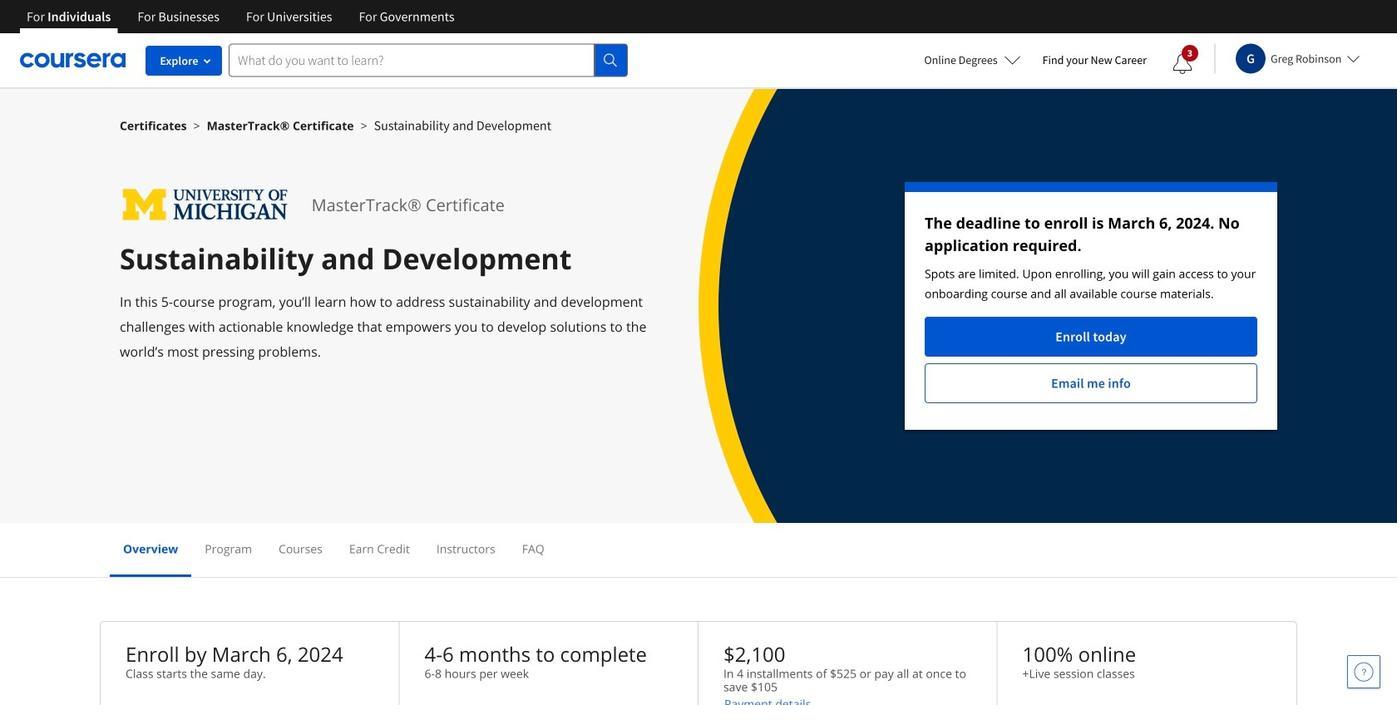 Task type: describe. For each thing, give the bounding box(es) containing it.
university of michigan image
[[120, 182, 292, 228]]

What do you want to learn? text field
[[229, 44, 595, 77]]

certificate menu element
[[110, 523, 1288, 577]]



Task type: locate. For each thing, give the bounding box(es) containing it.
coursera image
[[20, 47, 126, 73]]

status
[[905, 182, 1278, 430]]

None search field
[[229, 44, 628, 77]]

banner navigation
[[13, 0, 468, 33]]

help center image
[[1354, 662, 1374, 682]]



Task type: vqa. For each thing, say whether or not it's contained in the screenshot.
What do you want to learn? text field
yes



